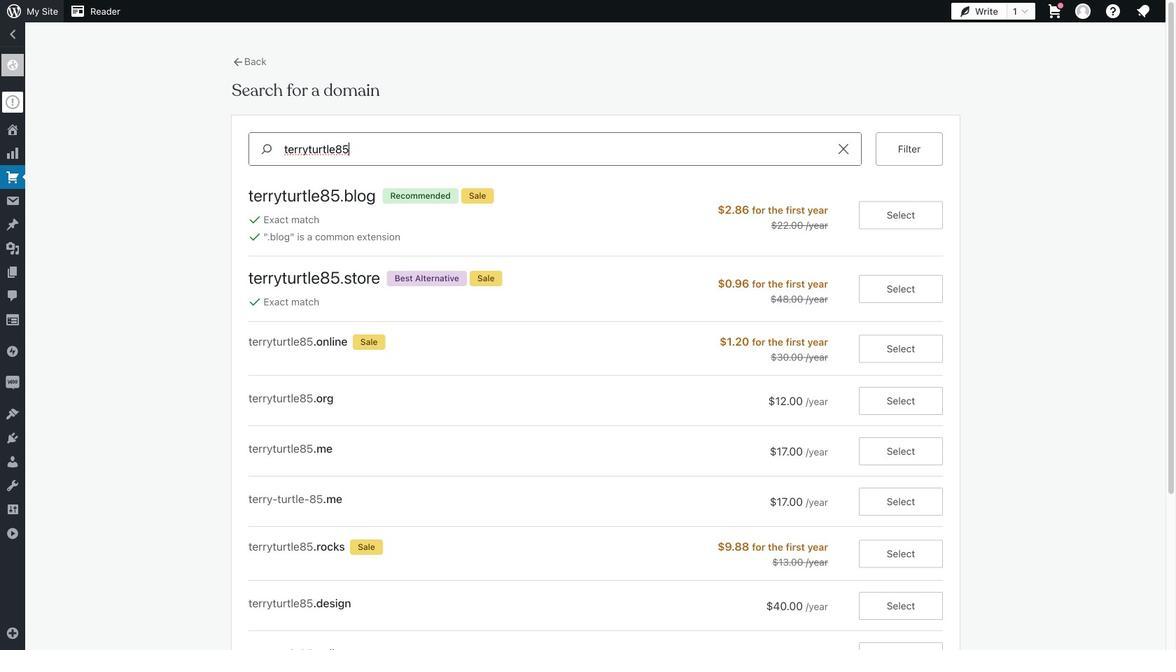 Task type: describe. For each thing, give the bounding box(es) containing it.
close search image
[[826, 141, 861, 157]]

manage your notifications image
[[1135, 3, 1152, 20]]

open search image
[[249, 141, 284, 157]]

What would you like your domain name to be? search field
[[284, 133, 826, 165]]



Task type: vqa. For each thing, say whether or not it's contained in the screenshot.
Personalize
no



Task type: locate. For each thing, give the bounding box(es) containing it.
my shopping cart image
[[1047, 3, 1063, 20]]

2 img image from the top
[[6, 376, 20, 390]]

my profile image
[[1075, 4, 1091, 19]]

help image
[[1105, 3, 1121, 20]]

1 vertical spatial img image
[[6, 376, 20, 390]]

img image
[[6, 344, 20, 358], [6, 376, 20, 390]]

0 vertical spatial img image
[[6, 344, 20, 358]]

1 img image from the top
[[6, 344, 20, 358]]

None search field
[[249, 132, 862, 166]]



